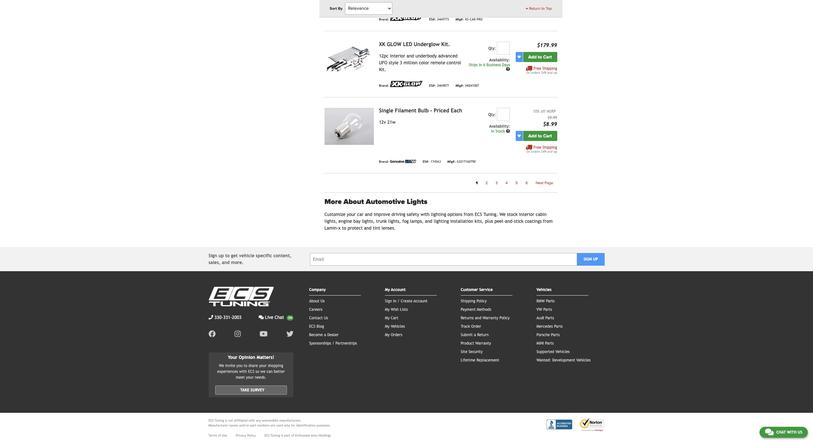 Task type: vqa. For each thing, say whether or not it's contained in the screenshot.
Each
yes



Task type: locate. For each thing, give the bounding box(es) containing it.
0 vertical spatial account
[[391, 288, 406, 292]]

sponsorships / partnerships link
[[309, 341, 357, 346]]

ecs up kits,
[[475, 212, 483, 217]]

in up wish
[[394, 299, 397, 303]]

shopping
[[268, 363, 283, 368]]

ecs blog link
[[309, 324, 324, 329]]

xkglow - corporate logo image for es#: 3469877
[[391, 81, 423, 87]]

2 vertical spatial es#:
[[423, 160, 430, 164]]

1 vertical spatial free
[[534, 145, 542, 150]]

$49 down $179.99
[[542, 71, 547, 74]]

us for about us
[[321, 299, 325, 303]]

policy for shipping policy
[[477, 299, 487, 303]]

1 question circle image from the top
[[507, 67, 510, 71]]

es#3469877 - xk041007 - xk glow led underglow kit. - 12pc interior and underbody advanced ufo style 3 million color remote control kit. - xkglow - audi bmw volkswagen mini image
[[325, 41, 374, 79]]

2 free from the top
[[534, 145, 542, 150]]

0 horizontal spatial of
[[218, 434, 221, 437]]

add for single filament bulb - priced each
[[529, 133, 537, 139]]

mfg#: for xk glow led underglow kit.
[[456, 84, 464, 88]]

qty: up in stock
[[489, 112, 496, 117]]

2 availability: from the top
[[490, 124, 510, 129]]

1 vertical spatial cart
[[544, 133, 552, 139]]

ecs down the "numbers"
[[265, 434, 270, 437]]

question circle image for single filament bulb - priced each
[[507, 129, 510, 133]]

sign for sign in / create account
[[385, 299, 392, 303]]

1 horizontal spatial about
[[344, 197, 364, 206]]

free down 10% off msrp $9.99 $8.99
[[534, 145, 542, 150]]

0 vertical spatial us
[[321, 299, 325, 303]]

driving
[[392, 212, 406, 217]]

1 vertical spatial on
[[527, 150, 531, 153]]

and/or
[[239, 424, 249, 427]]

part inside the ecs tuning is not affiliated with any automobile manufacturers. manufacturer names and/or part numbers are used only for identification purposes.
[[250, 424, 256, 427]]

to left get
[[225, 253, 230, 258]]

2 vertical spatial your
[[246, 375, 254, 380]]

0 horizontal spatial comments image
[[259, 315, 264, 320]]

parts for bmw parts
[[546, 299, 555, 303]]

0 horizontal spatial in
[[394, 299, 397, 303]]

interior
[[390, 53, 406, 58], [519, 212, 535, 217]]

trunk
[[376, 219, 387, 224]]

porsche parts link
[[537, 333, 560, 337]]

2 vertical spatial mfg#:
[[448, 160, 456, 164]]

2 add to cart from the top
[[529, 133, 552, 139]]

brand: for xk
[[379, 84, 389, 88]]

0 horizontal spatial interior
[[390, 53, 406, 58]]

car
[[357, 212, 364, 217]]

0 vertical spatial brand:
[[379, 18, 389, 21]]

cart down wish
[[391, 316, 399, 320]]

0 horizontal spatial policy
[[247, 434, 256, 437]]

1 vertical spatial 3
[[496, 181, 498, 185]]

add to cart button down $179.99
[[524, 52, 558, 62]]

used
[[277, 424, 283, 427]]

policy for privacy policy
[[247, 434, 256, 437]]

1 horizontal spatial a
[[474, 333, 476, 337]]

0 vertical spatial tuning
[[215, 419, 224, 422]]

and
[[407, 53, 414, 58], [548, 71, 553, 74], [548, 150, 553, 153], [365, 212, 373, 217], [425, 219, 433, 224], [364, 225, 372, 231], [222, 260, 230, 265], [475, 316, 482, 320]]

parts down porsche parts
[[546, 341, 554, 346]]

stick
[[514, 219, 524, 224]]

product warranty link
[[461, 341, 492, 346]]

add to cart down $8.99
[[529, 133, 552, 139]]

2 add from the top
[[529, 133, 537, 139]]

xkglow - corporate logo image down the "million" in the top of the page
[[391, 81, 423, 87]]

shipping for single filament bulb - priced each
[[543, 145, 558, 150]]

comments image left chat with us
[[766, 428, 774, 436]]

free shipping on orders $49 and up down $179.99
[[527, 66, 558, 74]]

are
[[271, 424, 276, 427]]

use
[[222, 434, 227, 437]]

1 vertical spatial add to cart button
[[524, 131, 558, 141]]

0 vertical spatial we
[[500, 212, 506, 217]]

take survey link
[[215, 386, 287, 395]]

parts for audi parts
[[546, 316, 555, 320]]

on for single filament bulb - priced each
[[527, 150, 531, 153]]

my up 'my vehicles'
[[385, 316, 390, 320]]

es#: left the 3469877
[[430, 84, 436, 88]]

free shipping on orders $49 and up down $8.99
[[527, 145, 558, 153]]

become a dealer link
[[309, 333, 339, 337]]

part down any
[[250, 424, 256, 427]]

1 vertical spatial return
[[478, 333, 489, 337]]

0 vertical spatial on
[[527, 71, 531, 74]]

my cart
[[385, 316, 399, 320]]

ecs inside the ecs tuning is not affiliated with any automobile manufacturers. manufacturer names and/or part numbers are used only for identification purposes.
[[209, 419, 214, 422]]

warranty up security
[[476, 341, 492, 346]]

vehicles
[[537, 288, 552, 292], [391, 324, 405, 329], [556, 350, 570, 354], [577, 358, 591, 363]]

3 brand: from the top
[[379, 160, 389, 164]]

0 vertical spatial about
[[344, 197, 364, 206]]

3 my from the top
[[385, 316, 390, 320]]

days
[[503, 63, 510, 67]]

return down order
[[478, 333, 489, 337]]

my down my cart link
[[385, 324, 390, 329]]

6 inside paginated product list navigation 'navigation'
[[526, 181, 528, 185]]

free down $179.99
[[534, 66, 542, 71]]

comments image inside live chat link
[[259, 315, 264, 320]]

1 add to wish list image from the top
[[518, 55, 521, 59]]

comments image inside chat with us link
[[766, 428, 774, 436]]

is for part
[[281, 434, 283, 437]]

0 vertical spatial xkglow - corporate logo image
[[391, 15, 423, 21]]

orders
[[391, 333, 403, 337]]

1 vertical spatial orders
[[532, 150, 541, 153]]

filament
[[395, 107, 417, 114]]

of
[[218, 434, 221, 437], [291, 434, 294, 437]]

ecs blog
[[309, 324, 324, 329]]

plus
[[485, 219, 494, 224]]

terms of use
[[209, 434, 227, 437]]

lists
[[400, 307, 408, 312]]

payment methods link
[[461, 307, 492, 312]]

0 horizontal spatial account
[[391, 288, 406, 292]]

instagram logo image
[[235, 330, 241, 338]]

cart down $179.99
[[544, 54, 552, 60]]

1 orders from the top
[[532, 71, 541, 74]]

caret up image
[[526, 6, 529, 10]]

add to cart for xk glow led underglow kit.
[[529, 54, 552, 60]]

your opinion matters!
[[228, 355, 274, 360]]

of left enthusiast
[[291, 434, 294, 437]]

ecs left the so
[[248, 369, 255, 374]]

add to wish list image for xk glow led underglow kit.
[[518, 55, 521, 59]]

1 vertical spatial xkglow - corporate logo image
[[391, 81, 423, 87]]

add to cart button down $8.99
[[524, 131, 558, 141]]

single filament bulb - priced each
[[379, 107, 463, 114]]

2 on from the top
[[527, 150, 531, 153]]

2 horizontal spatial sign
[[584, 257, 592, 262]]

part down only
[[284, 434, 291, 437]]

content,
[[274, 253, 292, 258]]

tint
[[373, 225, 381, 231]]

1 free shipping on orders $49 and up from the top
[[527, 66, 558, 74]]

comments image
[[259, 315, 264, 320], [766, 428, 774, 436]]

2 xkglow - corporate logo image from the top
[[391, 81, 423, 87]]

3469877
[[437, 84, 449, 88]]

us for contact us
[[324, 316, 328, 320]]

sign inside button
[[584, 257, 592, 262]]

shipping up payment
[[461, 299, 476, 303]]

your right meet
[[246, 375, 254, 380]]

1 horizontal spatial /
[[398, 299, 400, 303]]

0 horizontal spatial your
[[246, 375, 254, 380]]

a right submit
[[474, 333, 476, 337]]

0 horizontal spatial return
[[478, 333, 489, 337]]

1 vertical spatial part
[[284, 434, 291, 437]]

1 $49 from the top
[[542, 71, 547, 74]]

0 vertical spatial cart
[[544, 54, 552, 60]]

0 horizontal spatial kit.
[[379, 67, 387, 72]]

1 vertical spatial add to wish list image
[[518, 134, 521, 137]]

from up installation
[[464, 212, 474, 217]]

brand: down ufo
[[379, 84, 389, 88]]

xkglow - corporate logo image for es#: 3469773
[[391, 15, 423, 21]]

1 qty: from the top
[[489, 46, 496, 51]]

xkglow - corporate logo image up led
[[391, 15, 423, 21]]

1 horizontal spatial return
[[530, 6, 541, 11]]

my left orders
[[385, 333, 390, 337]]

more
[[325, 197, 342, 206]]

track
[[461, 324, 470, 329]]

2 orders from the top
[[532, 150, 541, 153]]

2 my from the top
[[385, 307, 390, 312]]

parts down 'mercedes parts' link
[[552, 333, 560, 337]]

to right x
[[342, 225, 347, 231]]

es#: 3469773
[[430, 18, 449, 21]]

0 horizontal spatial tuning
[[215, 419, 224, 422]]

product
[[461, 341, 475, 346]]

your up we
[[259, 363, 267, 368]]

vehicles up orders
[[391, 324, 405, 329]]

5 my from the top
[[385, 333, 390, 337]]

1 add from the top
[[529, 54, 537, 60]]

in stock
[[492, 129, 507, 133]]

1 on from the top
[[527, 71, 531, 74]]

with inside we invite you to share your shopping experiences with ecs so we can better meet your needs.
[[239, 369, 247, 374]]

and left tint
[[364, 225, 372, 231]]

1 horizontal spatial from
[[544, 219, 553, 224]]

lights, down car
[[362, 219, 375, 224]]

a left dealer
[[324, 333, 326, 337]]

qty: for xk glow led underglow kit.
[[489, 46, 496, 51]]

paginated product list navigation navigation
[[325, 179, 558, 187]]

kits,
[[475, 219, 484, 224]]

0 horizontal spatial lights,
[[325, 219, 337, 224]]

1 vertical spatial tuning
[[271, 434, 280, 437]]

2 qty: from the top
[[489, 112, 496, 117]]

lighting left options
[[431, 212, 447, 217]]

4
[[506, 181, 508, 185]]

1 free from the top
[[534, 66, 542, 71]]

0 vertical spatial chat
[[275, 315, 284, 320]]

1 horizontal spatial tuning
[[271, 434, 280, 437]]

so
[[256, 369, 259, 374]]

brand: left genuine bmw - corporate logo
[[379, 160, 389, 164]]

take survey
[[240, 388, 265, 392]]

availability: up stock
[[490, 124, 510, 129]]

0 vertical spatial $49
[[542, 71, 547, 74]]

to right you
[[244, 363, 248, 368]]

to inside customize your car and improve driving safety with lighting options from ecs tuning. we stock interior cabin lights, engine bay lights, trunk lights, fog lamps, and lighting installation kits, plus peel-and-stick coatings from lamin-x to protect and tint lenses.
[[342, 225, 347, 231]]

0 vertical spatial question circle image
[[507, 67, 510, 71]]

x
[[339, 225, 341, 231]]

xkglow - corporate logo image
[[391, 15, 423, 21], [391, 81, 423, 87]]

on for xk glow led underglow kit.
[[527, 71, 531, 74]]

is inside the ecs tuning is not affiliated with any automobile manufacturers. manufacturer names and/or part numbers are used only for identification purposes.
[[225, 419, 227, 422]]

supported
[[537, 350, 555, 354]]

account
[[391, 288, 406, 292], [414, 299, 428, 303]]

1 vertical spatial policy
[[500, 316, 510, 320]]

sign for sign up to get vehicle specific content, sales, and more.
[[209, 253, 217, 258]]

lighting down options
[[434, 219, 449, 224]]

sign inside sign up to get vehicle specific content, sales, and more.
[[209, 253, 217, 258]]

lifetime
[[461, 358, 476, 363]]

orders for single filament bulb - priced each
[[532, 150, 541, 153]]

2 $49 from the top
[[542, 150, 547, 153]]

availability:
[[490, 58, 510, 62], [490, 124, 510, 129]]

2 question circle image from the top
[[507, 129, 510, 133]]

1 vertical spatial mfg#:
[[456, 84, 464, 88]]

es#: 3469877
[[430, 84, 449, 88]]

and down $8.99
[[548, 150, 553, 153]]

tuning down are
[[271, 434, 280, 437]]

0 horizontal spatial a
[[324, 333, 326, 337]]

we up peel-
[[500, 212, 506, 217]]

6 right in
[[484, 63, 486, 67]]

/ left the create
[[398, 299, 400, 303]]

1 vertical spatial account
[[414, 299, 428, 303]]

free
[[534, 66, 542, 71], [534, 145, 542, 150]]

free shipping on orders $49 and up for xk glow led underglow kit.
[[527, 66, 558, 74]]

your up the bay
[[347, 212, 356, 217]]

ecs up "manufacturer"
[[209, 419, 214, 422]]

each
[[451, 107, 463, 114]]

1 vertical spatial comments image
[[766, 428, 774, 436]]

question circle image for xk glow led underglow kit.
[[507, 67, 510, 71]]

interior up style
[[390, 53, 406, 58]]

mfg#: left "63217160790" at the right top of the page
[[448, 160, 456, 164]]

qty: up business
[[489, 46, 496, 51]]

lamps,
[[410, 219, 424, 224]]

1 horizontal spatial lights,
[[362, 219, 375, 224]]

youtube logo image
[[260, 330, 268, 338]]

1 xkglow - corporate logo image from the top
[[391, 15, 423, 21]]

shipping policy link
[[461, 299, 487, 303]]

my
[[385, 288, 390, 292], [385, 307, 390, 312], [385, 316, 390, 320], [385, 324, 390, 329], [385, 333, 390, 337]]

$49 down $8.99
[[542, 150, 547, 153]]

1 vertical spatial es#:
[[430, 84, 436, 88]]

take
[[240, 388, 250, 392]]

parts up 'mercedes parts' link
[[546, 316, 555, 320]]

vw parts
[[537, 307, 552, 312]]

kit. up advanced
[[442, 41, 450, 47]]

about up the careers link
[[309, 299, 320, 303]]

None number field
[[497, 41, 510, 54], [497, 108, 510, 121], [497, 41, 510, 54], [497, 108, 510, 121]]

add to cart down $179.99
[[529, 54, 552, 60]]

my for my account
[[385, 288, 390, 292]]

1 vertical spatial kit.
[[379, 67, 387, 72]]

msrp
[[547, 109, 556, 114]]

1 vertical spatial warranty
[[476, 341, 492, 346]]

free shipping on orders $49 and up for single filament bulb - priced each
[[527, 145, 558, 153]]

4 my from the top
[[385, 324, 390, 329]]

and up order
[[475, 316, 482, 320]]

21w
[[388, 119, 396, 125]]

1 my from the top
[[385, 288, 390, 292]]

parts
[[546, 299, 555, 303], [544, 307, 552, 312], [546, 316, 555, 320], [555, 324, 563, 329], [552, 333, 560, 337], [546, 341, 554, 346]]

kit. down ufo
[[379, 67, 387, 72]]

and right sales,
[[222, 260, 230, 265]]

shipping down $8.99
[[543, 145, 558, 150]]

1 horizontal spatial is
[[281, 434, 283, 437]]

1 vertical spatial /
[[333, 341, 335, 346]]

my for my vehicles
[[385, 324, 390, 329]]

create
[[401, 299, 413, 303]]

live chat link
[[259, 314, 294, 321]]

es#: 174563
[[423, 160, 441, 164]]

to down $179.99
[[538, 54, 542, 60]]

0 horizontal spatial is
[[225, 419, 227, 422]]

2 add to cart button from the top
[[524, 131, 558, 141]]

2 vertical spatial policy
[[247, 434, 256, 437]]

ecs inside we invite you to share your shopping experiences with ecs so we can better meet your needs.
[[248, 369, 255, 374]]

parts right vw
[[544, 307, 552, 312]]

qty: for single filament bulb - priced each
[[489, 112, 496, 117]]

is down used
[[281, 434, 283, 437]]

shipping
[[543, 66, 558, 71], [543, 145, 558, 150], [461, 299, 476, 303]]

invite
[[225, 363, 235, 368]]

interior inside 12pc interior and underbody advanced ufo style 3 million color remote control kit.
[[390, 53, 406, 58]]

1 vertical spatial brand:
[[379, 84, 389, 88]]

6
[[484, 63, 486, 67], [526, 181, 528, 185]]

availability: up business
[[490, 58, 510, 62]]

mfg#: left ks-
[[456, 18, 464, 21]]

warranty down the methods
[[483, 316, 499, 320]]

we up experiences in the bottom left of the page
[[219, 363, 224, 368]]

1 vertical spatial us
[[324, 316, 328, 320]]

advanced
[[439, 53, 458, 58]]

3 lights, from the left
[[389, 219, 401, 224]]

1 vertical spatial lighting
[[434, 219, 449, 224]]

1 horizontal spatial chat
[[777, 430, 787, 435]]

1 horizontal spatial we
[[500, 212, 506, 217]]

parts up porsche parts
[[555, 324, 563, 329]]

Email email field
[[310, 253, 578, 266]]

question circle image
[[507, 67, 510, 71], [507, 129, 510, 133]]

account up the 'sign in / create account'
[[391, 288, 406, 292]]

1 of from the left
[[218, 434, 221, 437]]

/ down dealer
[[333, 341, 335, 346]]

3 left 4 link
[[496, 181, 498, 185]]

0 horizontal spatial sign
[[209, 253, 217, 258]]

a
[[324, 333, 326, 337], [474, 333, 476, 337]]

0 vertical spatial free shipping on orders $49 and up
[[527, 66, 558, 74]]

of left use
[[218, 434, 221, 437]]

0 horizontal spatial we
[[219, 363, 224, 368]]

1 horizontal spatial policy
[[477, 299, 487, 303]]

tuning up "manufacturer"
[[215, 419, 224, 422]]

orders down $179.99
[[532, 71, 541, 74]]

2 horizontal spatial lights,
[[389, 219, 401, 224]]

0 vertical spatial add to cart
[[529, 54, 552, 60]]

return right caret up image at the top of page
[[530, 6, 541, 11]]

bulb
[[418, 107, 429, 114]]

es#: left '174563'
[[423, 160, 430, 164]]

es#: for -
[[423, 160, 430, 164]]

manufacturer
[[209, 424, 228, 427]]

0 vertical spatial shipping
[[543, 66, 558, 71]]

add to wish list image
[[518, 55, 521, 59], [518, 134, 521, 137]]

12v 21w
[[379, 119, 396, 125]]

0 vertical spatial part
[[250, 424, 256, 427]]

1 add to cart button from the top
[[524, 52, 558, 62]]

1 horizontal spatial interior
[[519, 212, 535, 217]]

1 horizontal spatial of
[[291, 434, 294, 437]]

parts for vw parts
[[544, 307, 552, 312]]

sign up button
[[578, 253, 605, 266]]

needs.
[[255, 375, 267, 380]]

ecs tuning is part of enthusiast auto holdings
[[265, 434, 331, 437]]

2 a from the left
[[474, 333, 476, 337]]

ecs left blog
[[309, 324, 316, 329]]

ships in 6 business days
[[469, 63, 510, 67]]

shipping down $179.99
[[543, 66, 558, 71]]

1 vertical spatial add to cart
[[529, 133, 552, 139]]

peel-
[[495, 219, 505, 224]]

1 vertical spatial qty:
[[489, 112, 496, 117]]

/
[[398, 299, 400, 303], [333, 341, 335, 346]]

2 horizontal spatial policy
[[500, 316, 510, 320]]

1 a from the left
[[324, 333, 326, 337]]

vehicles up wanted: development vehicles
[[556, 350, 570, 354]]

2 add to wish list image from the top
[[518, 134, 521, 137]]

lights, up lamin-
[[325, 219, 337, 224]]

kit. inside 12pc interior and underbody advanced ufo style 3 million color remote control kit.
[[379, 67, 387, 72]]

free for single filament bulb - priced each
[[534, 145, 542, 150]]

color
[[419, 60, 430, 65]]

ufo
[[379, 60, 388, 65]]

1 vertical spatial shipping
[[543, 145, 558, 150]]

ecs tuning image
[[209, 287, 274, 306]]

product warranty
[[461, 341, 492, 346]]

free for xk glow led underglow kit.
[[534, 66, 542, 71]]

chat with us link
[[760, 427, 809, 438]]

tuning for not
[[215, 419, 224, 422]]

about up car
[[344, 197, 364, 206]]

sign for sign up
[[584, 257, 592, 262]]

sign up to get vehicle specific content, sales, and more.
[[209, 253, 292, 265]]

and up the "million" in the top of the page
[[407, 53, 414, 58]]

3469773
[[437, 18, 449, 21]]

0 vertical spatial es#:
[[430, 18, 436, 21]]

led
[[403, 41, 413, 47]]

1 vertical spatial free shipping on orders $49 and up
[[527, 145, 558, 153]]

3 inside 12pc interior and underbody advanced ufo style 3 million color remote control kit.
[[400, 60, 403, 65]]

0 vertical spatial warranty
[[483, 316, 499, 320]]

1 vertical spatial about
[[309, 299, 320, 303]]

by
[[338, 6, 343, 11]]

tuning inside the ecs tuning is not affiliated with any automobile manufacturers. manufacturer names and/or part numbers are used only for identification purposes.
[[215, 419, 224, 422]]

1 vertical spatial your
[[259, 363, 267, 368]]

about
[[344, 197, 364, 206], [309, 299, 320, 303]]

to down 10% off msrp $9.99 $8.99
[[538, 133, 542, 139]]

in
[[479, 63, 483, 67]]

parts for mercedes parts
[[555, 324, 563, 329]]

0 horizontal spatial /
[[333, 341, 335, 346]]

1 availability: from the top
[[490, 58, 510, 62]]

ecs inside customize your car and improve driving safety with lighting options from ecs tuning. we stock interior cabin lights, engine bay lights, trunk lights, fog lamps, and lighting installation kits, plus peel-and-stick coatings from lamin-x to protect and tint lenses.
[[475, 212, 483, 217]]

1 vertical spatial question circle image
[[507, 129, 510, 133]]

1 vertical spatial availability:
[[490, 124, 510, 129]]

1 lights, from the left
[[325, 219, 337, 224]]

is left the 'not'
[[225, 419, 227, 422]]

my left wish
[[385, 307, 390, 312]]

1 vertical spatial $49
[[542, 150, 547, 153]]

mfg#: left xk041007
[[456, 84, 464, 88]]

cart down $8.99
[[544, 133, 552, 139]]

0 horizontal spatial 3
[[400, 60, 403, 65]]

track order
[[461, 324, 482, 329]]

parts right bmw
[[546, 299, 555, 303]]

6 right the 5
[[526, 181, 528, 185]]

es#: for underglow
[[430, 84, 436, 88]]

1 add to cart from the top
[[529, 54, 552, 60]]

2 vertical spatial brand:
[[379, 160, 389, 164]]

2 brand: from the top
[[379, 84, 389, 88]]

2 free shipping on orders $49 and up from the top
[[527, 145, 558, 153]]

audi parts link
[[537, 316, 555, 320]]

0 vertical spatial your
[[347, 212, 356, 217]]



Task type: describe. For each thing, give the bounding box(es) containing it.
with inside the ecs tuning is not affiliated with any automobile manufacturers. manufacturer names and/or part numbers are used only for identification purposes.
[[249, 419, 255, 422]]

and-
[[505, 219, 514, 224]]

add to cart button for xk glow led underglow kit.
[[524, 52, 558, 62]]

cart for single filament bulb - priced each
[[544, 133, 552, 139]]

names
[[229, 424, 238, 427]]

0 vertical spatial lighting
[[431, 212, 447, 217]]

a for become
[[324, 333, 326, 337]]

audi parts
[[537, 316, 555, 320]]

payment
[[461, 307, 476, 312]]

genuine bmw - corporate logo image
[[391, 160, 417, 163]]

priced
[[434, 107, 450, 114]]

safety
[[407, 212, 420, 217]]

twitter logo image
[[287, 330, 294, 338]]

0 vertical spatial return
[[530, 6, 541, 11]]

1 vertical spatial from
[[544, 219, 553, 224]]

1 vertical spatial in
[[394, 299, 397, 303]]

return to top link
[[526, 6, 552, 11]]

better
[[274, 369, 285, 374]]

sort
[[330, 6, 337, 11]]

customize
[[325, 212, 346, 217]]

facebook logo image
[[209, 330, 216, 338]]

mini
[[537, 341, 544, 346]]

comments image for chat
[[766, 428, 774, 436]]

330-
[[215, 315, 223, 320]]

my vehicles
[[385, 324, 405, 329]]

2 vertical spatial cart
[[391, 316, 399, 320]]

es#174563 - 63217160790 - single filament bulb - priced each - 12v 21w - genuine bmw - audi bmw volkswagen mercedes benz mini porsche image
[[325, 108, 374, 145]]

fog
[[403, 219, 409, 224]]

enthusiast
[[295, 434, 310, 437]]

order
[[472, 324, 482, 329]]

0 horizontal spatial from
[[464, 212, 474, 217]]

ecs for ecs blog
[[309, 324, 316, 329]]

1 vertical spatial chat
[[777, 430, 787, 435]]

0 horizontal spatial about
[[309, 299, 320, 303]]

174563
[[431, 160, 441, 164]]

porsche
[[537, 333, 550, 337]]

$49 for single filament bulb - priced each
[[542, 150, 547, 153]]

for
[[291, 424, 295, 427]]

matters!
[[257, 355, 274, 360]]

0 horizontal spatial 6
[[484, 63, 486, 67]]

single
[[379, 107, 394, 114]]

site security link
[[461, 350, 483, 354]]

next page link
[[532, 179, 558, 187]]

return to top
[[529, 6, 552, 11]]

car-
[[470, 18, 477, 21]]

and inside 12pc interior and underbody advanced ufo style 3 million color remote control kit.
[[407, 53, 414, 58]]

auto
[[311, 434, 318, 437]]

only
[[284, 424, 290, 427]]

audi
[[537, 316, 545, 320]]

off
[[541, 109, 546, 114]]

3 link
[[492, 179, 502, 187]]

2
[[486, 181, 488, 185]]

with inside customize your car and improve driving safety with lighting options from ecs tuning. we stock interior cabin lights, engine bay lights, trunk lights, fog lamps, and lighting installation kits, plus peel-and-stick coatings from lamin-x to protect and tint lenses.
[[421, 212, 430, 217]]

parts for porsche parts
[[552, 333, 560, 337]]

privacy
[[236, 434, 246, 437]]

mini parts link
[[537, 341, 554, 346]]

protect
[[348, 225, 363, 231]]

0 vertical spatial mfg#:
[[456, 18, 464, 21]]

mfg#: for single filament bulb - priced each
[[448, 160, 456, 164]]

interior inside customize your car and improve driving safety with lighting options from ecs tuning. we stock interior cabin lights, engine bay lights, trunk lights, fog lamps, and lighting installation kits, plus peel-and-stick coatings from lamin-x to protect and tint lenses.
[[519, 212, 535, 217]]

10%
[[533, 109, 540, 114]]

submit a return
[[461, 333, 489, 337]]

bmw parts
[[537, 299, 555, 303]]

porsche parts
[[537, 333, 560, 337]]

add to cart for single filament bulb - priced each
[[529, 133, 552, 139]]

up inside sign up button
[[594, 257, 599, 262]]

parts for mini parts
[[546, 341, 554, 346]]

to left top at the top right
[[542, 6, 545, 11]]

and right car
[[365, 212, 373, 217]]

up inside sign up to get vehicle specific content, sales, and more.
[[219, 253, 224, 258]]

shipping for xk glow led underglow kit.
[[543, 66, 558, 71]]

we inside we invite you to share your shopping experiences with ecs so we can better meet your needs.
[[219, 363, 224, 368]]

a for submit
[[474, 333, 476, 337]]

single filament bulb - priced each link
[[379, 107, 463, 114]]

ships
[[469, 63, 478, 67]]

shipping policy
[[461, 299, 487, 303]]

add to wish list image for single filament bulb - priced each
[[518, 134, 521, 137]]

you
[[237, 363, 243, 368]]

wanted:
[[537, 358, 552, 363]]

0 vertical spatial in
[[492, 129, 495, 133]]

we invite you to share your shopping experiences with ecs so we can better meet your needs.
[[217, 363, 285, 380]]

numbers
[[257, 424, 270, 427]]

comments image for live
[[259, 315, 264, 320]]

blog
[[317, 324, 324, 329]]

1 brand: from the top
[[379, 18, 389, 21]]

and right lamps,
[[425, 219, 433, 224]]

1 horizontal spatial your
[[259, 363, 267, 368]]

tuning for part
[[271, 434, 280, 437]]

automobile
[[262, 419, 279, 422]]

brand: for single
[[379, 160, 389, 164]]

sign in / create account
[[385, 299, 428, 303]]

vehicles up bmw parts link
[[537, 288, 552, 292]]

security
[[469, 350, 483, 354]]

partnerships
[[336, 341, 357, 346]]

contact us
[[309, 316, 328, 320]]

cart for xk glow led underglow kit.
[[544, 54, 552, 60]]

ecs tuning is not affiliated with any automobile manufacturers. manufacturer names and/or part numbers are used only for identification purposes.
[[209, 419, 331, 427]]

availability: for xk glow led underglow kit.
[[490, 58, 510, 62]]

orders for xk glow led underglow kit.
[[532, 71, 541, 74]]

your inside customize your car and improve driving safety with lighting options from ecs tuning. we stock interior cabin lights, engine bay lights, trunk lights, fog lamps, and lighting installation kits, plus peel-and-stick coatings from lamin-x to protect and tint lenses.
[[347, 212, 356, 217]]

xk glow led underglow kit.
[[379, 41, 450, 47]]

my for my cart
[[385, 316, 390, 320]]

2003
[[232, 315, 242, 320]]

330-331-2003
[[215, 315, 242, 320]]

about us link
[[309, 299, 325, 303]]

returns and warranty policy
[[461, 316, 510, 320]]

63217160790
[[457, 160, 476, 164]]

1 link
[[472, 179, 482, 187]]

to inside we invite you to share your shopping experiences with ecs so we can better meet your needs.
[[244, 363, 248, 368]]

0 horizontal spatial chat
[[275, 315, 284, 320]]

can
[[267, 369, 273, 374]]

2 vertical spatial us
[[798, 430, 803, 435]]

mini parts
[[537, 341, 554, 346]]

supported vehicles link
[[537, 350, 570, 354]]

availability: for single filament bulb - priced each
[[490, 124, 510, 129]]

es#3469773 - ks-car-pro - xkglow xkchrome underglow kit - pro - smartphone app controlled feature rich million color technology - xkglow - audi bmw volkswagen mini image
[[325, 0, 374, 12]]

to inside sign up to get vehicle specific content, sales, and more.
[[225, 253, 230, 258]]

of inside terms of use link
[[218, 434, 221, 437]]

mercedes parts
[[537, 324, 563, 329]]

5 link
[[512, 179, 522, 187]]

terms of use link
[[209, 433, 227, 438]]

12pc
[[379, 53, 389, 58]]

2 vertical spatial shipping
[[461, 299, 476, 303]]

vw parts link
[[537, 307, 552, 312]]

live
[[265, 315, 274, 320]]

mfg#: 63217160790
[[448, 160, 476, 164]]

ecs for ecs tuning is part of enthusiast auto holdings
[[265, 434, 270, 437]]

bay
[[354, 219, 361, 224]]

careers
[[309, 307, 323, 312]]

next page
[[536, 181, 554, 185]]

and inside sign up to get vehicle specific content, sales, and more.
[[222, 260, 230, 265]]

more about automotive lights
[[325, 197, 428, 206]]

add to cart button for single filament bulb - priced each
[[524, 131, 558, 141]]

2 lights, from the left
[[362, 219, 375, 224]]

is for not
[[225, 419, 227, 422]]

0 vertical spatial /
[[398, 299, 400, 303]]

wish
[[391, 307, 399, 312]]

identification
[[296, 424, 316, 427]]

add for xk glow led underglow kit.
[[529, 54, 537, 60]]

$179.99
[[537, 42, 558, 48]]

phone image
[[209, 315, 213, 320]]

1 horizontal spatial kit.
[[442, 41, 450, 47]]

we inside customize your car and improve driving safety with lighting options from ecs tuning. we stock interior cabin lights, engine bay lights, trunk lights, fog lamps, and lighting installation kits, plus peel-and-stick coatings from lamin-x to protect and tint lenses.
[[500, 212, 506, 217]]

page
[[545, 181, 554, 185]]

1
[[476, 181, 478, 185]]

$49 for xk glow led underglow kit.
[[542, 71, 547, 74]]

survey
[[251, 388, 265, 392]]

underbody
[[416, 53, 437, 58]]

and down $179.99
[[548, 71, 553, 74]]

my for my wish lists
[[385, 307, 390, 312]]

sales,
[[209, 260, 221, 265]]

330-331-2003 link
[[209, 314, 242, 321]]

3 inside paginated product list navigation 'navigation'
[[496, 181, 498, 185]]

affiliated
[[234, 419, 248, 422]]

privacy policy link
[[236, 433, 256, 438]]

vehicles right development
[[577, 358, 591, 363]]

ecs for ecs tuning is not affiliated with any automobile manufacturers. manufacturer names and/or part numbers are used only for identification purposes.
[[209, 419, 214, 422]]

live chat
[[265, 315, 284, 320]]

my for my orders
[[385, 333, 390, 337]]

2 of from the left
[[291, 434, 294, 437]]



